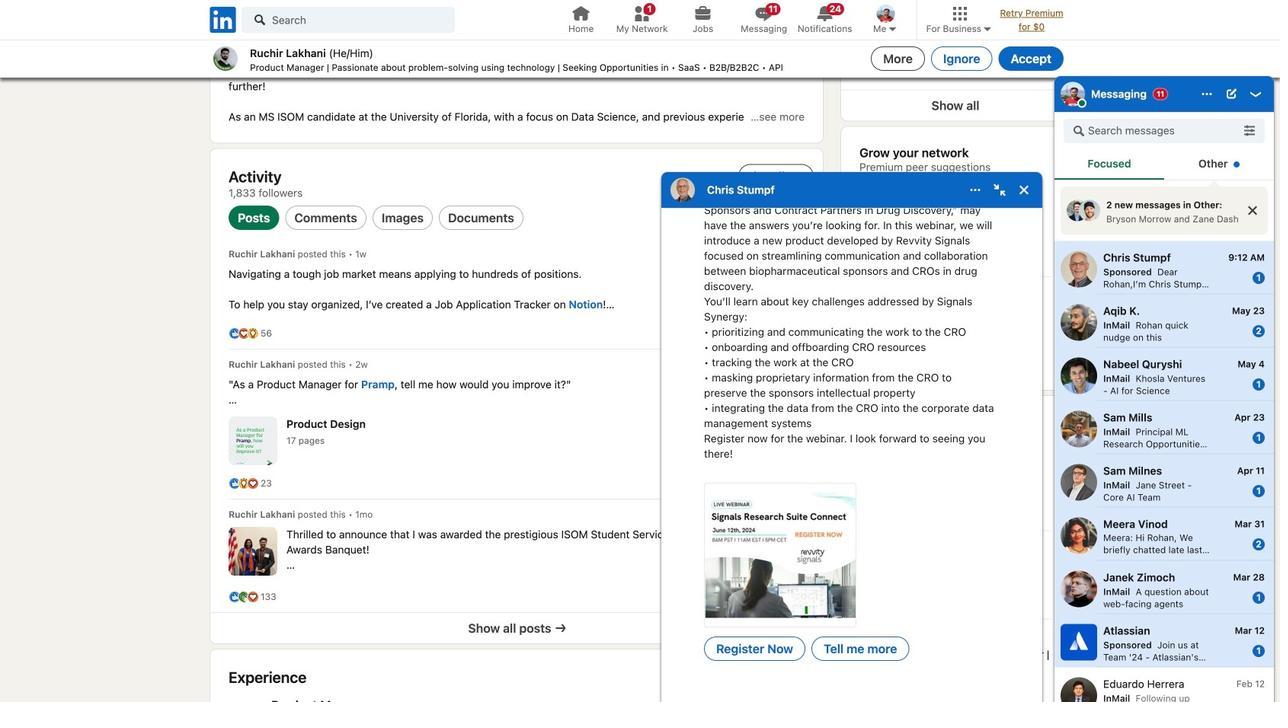 Task type: describe. For each thing, give the bounding box(es) containing it.
3 like image from the top
[[229, 591, 241, 604]]

chris stumpf image
[[671, 178, 695, 202]]

premium member image for ruiying z. profile picture
[[963, 0, 974, 9]]

select type of recent activity group
[[229, 206, 805, 230]]

render analytics logo image
[[229, 697, 265, 703]]

for business image
[[982, 23, 994, 35]]

chris stumpf image
[[1061, 251, 1098, 288]]

small image
[[887, 23, 899, 35]]

premium member image for murtaza zohair profile picture
[[993, 187, 1004, 197]]

1 like image from the top
[[229, 328, 241, 340]]

gregg febbraio profile picture image
[[860, 287, 896, 323]]

ruiying z. profile picture image
[[860, 0, 896, 32]]

eduardo herrera image
[[1061, 678, 1098, 703]]

premium member image for premium member icon associated with ruiying z. profile picture
[[963, 0, 974, 9]]

rohan bavishi image
[[1061, 82, 1086, 106]]

celebrate image
[[238, 591, 250, 604]]

premium member image for premium member icon related to murtaza zohair profile picture
[[993, 187, 1004, 197]]

filter messages by image
[[1244, 125, 1256, 137]]

view full post. image image
[[229, 417, 277, 466]]

tayfun elmas profile picture image
[[860, 452, 896, 489]]

rohan bavishi image
[[877, 5, 895, 23]]



Task type: vqa. For each thing, say whether or not it's contained in the screenshot.
'Rohan Bavishi' IMAGE to the top
yes



Task type: locate. For each thing, give the bounding box(es) containing it.
sam milnes image
[[1061, 464, 1098, 501]]

invite gregg febbraio to connect image
[[913, 348, 925, 360]]

nabeel quryshi image
[[1061, 358, 1098, 394]]

0 vertical spatial love image
[[238, 328, 250, 340]]

2 vertical spatial like image
[[229, 591, 241, 604]]

1 vertical spatial premium member image
[[993, 187, 1004, 197]]

2 vertical spatial love image
[[247, 591, 259, 604]]

open messenger dropdown menu image
[[1201, 88, 1214, 100]]

1 vertical spatial insightful image
[[238, 478, 250, 490]]

love image for celebrate image
[[247, 591, 259, 604]]

0 vertical spatial insightful image
[[247, 328, 259, 340]]

1 vertical spatial like image
[[229, 478, 241, 490]]

ruchir lakhani, #open_to_work image
[[213, 47, 238, 71]]

1 vertical spatial love image
[[247, 478, 259, 490]]

0 horizontal spatial premium member image
[[963, 0, 974, 9]]

premium member image
[[963, 0, 974, 9], [993, 187, 1004, 197]]

love image
[[238, 328, 250, 340], [247, 478, 259, 490], [247, 591, 259, 604]]

1 vertical spatial premium member image
[[993, 187, 1004, 197]]

linkedin image
[[207, 4, 239, 35]]

0 horizontal spatial premium member image
[[963, 0, 974, 9]]

aqib k. image
[[1061, 304, 1098, 341]]

insightful image
[[247, 328, 259, 340], [238, 478, 250, 490]]

janek zimoch image
[[1061, 571, 1098, 608]]

0 vertical spatial premium member image
[[963, 0, 974, 9]]

meera vinod image
[[1061, 518, 1098, 554]]

love image for the bottommost the insightful image
[[247, 478, 259, 490]]

no alternative text description for this image image
[[229, 527, 277, 576]]

Search messages text field
[[1064, 119, 1265, 143]]

murtaza zohair profile picture image
[[860, 183, 896, 219]]

ben spray profile picture image
[[860, 629, 896, 666]]

like image
[[229, 328, 241, 340], [229, 478, 241, 490], [229, 591, 241, 604]]

0 vertical spatial like image
[[229, 328, 241, 340]]

sam mills image
[[1061, 411, 1098, 448]]

1 horizontal spatial premium member image
[[993, 187, 1004, 197]]

2 like image from the top
[[229, 478, 241, 490]]

Search text field
[[242, 7, 455, 33]]

linkedin image
[[207, 4, 239, 35]]

1 horizontal spatial premium member image
[[993, 187, 1004, 197]]

0 vertical spatial premium member image
[[963, 0, 974, 9]]

atlassian image
[[1061, 625, 1098, 661]]

dismiss the banner image
[[1247, 205, 1259, 217]]

premium member image
[[963, 0, 974, 9], [993, 187, 1004, 197]]



